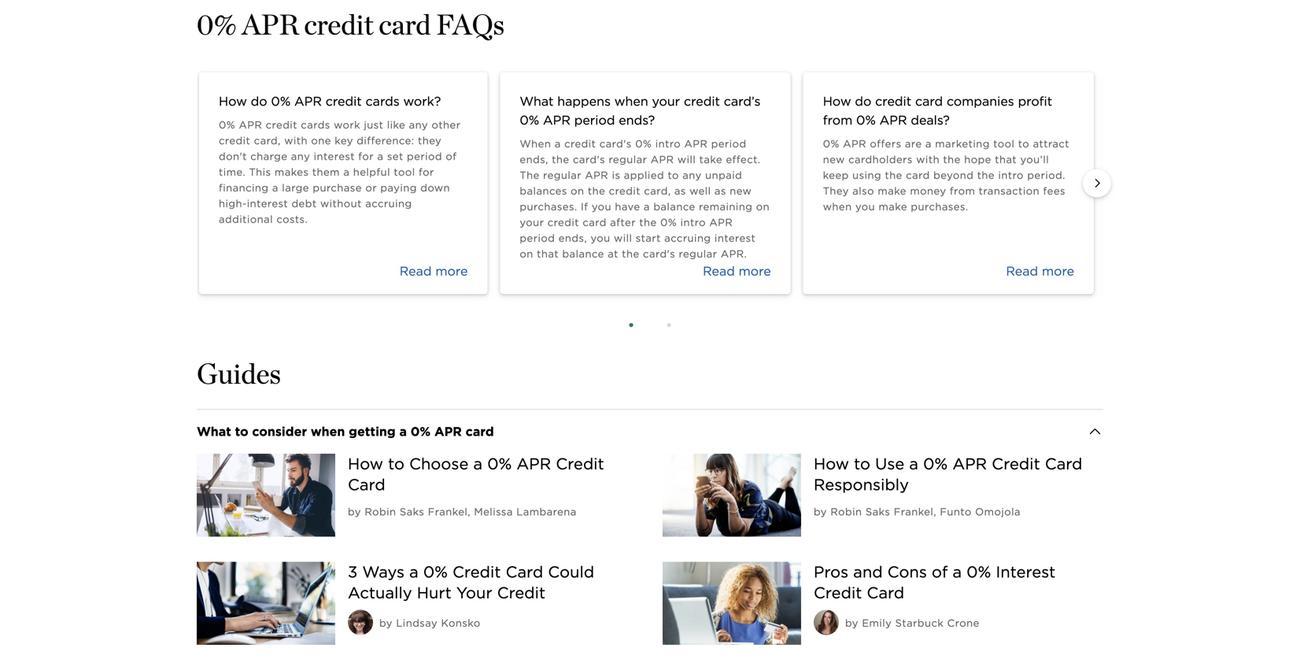Task type: describe. For each thing, give the bounding box(es) containing it.
0 vertical spatial any
[[409, 119, 428, 131]]

money
[[910, 185, 947, 197]]

1 horizontal spatial cards
[[366, 94, 400, 109]]

by lindsay konsko
[[379, 618, 481, 630]]

the down cardholders
[[885, 169, 903, 181]]

when a credit card's 0% intro apr period ends, the card's regular apr will take effect. the regular apr is applied to any unpaid balances on the credit card, as well as new purchases. if you have a balance remaining on your credit card after the 0% intro apr period ends, you will start accruing interest on that balance at the card's regular apr.
[[520, 138, 770, 260]]

card, inside when a credit card's 0% intro apr period ends, the card's regular apr will take effect. the regular apr is applied to any unpaid balances on the credit card, as well as new purchases. if you have a balance remaining on your credit card after the 0% intro apr period ends, you will start accruing interest on that balance at the card's regular apr.
[[644, 185, 671, 197]]

0% apr credit card faqs
[[197, 7, 505, 41]]

and
[[854, 563, 883, 582]]

how do credit card companies profit from 0% apr deals?
[[823, 94, 1053, 128]]

apr inside what happens when your credit card's 0% apr period ends?
[[543, 113, 571, 128]]

funto
[[940, 506, 972, 518]]

like
[[387, 119, 406, 131]]

, for use
[[934, 506, 937, 518]]

remaining
[[699, 201, 753, 213]]

card's
[[724, 94, 761, 109]]

new inside when a credit card's 0% intro apr period ends, the card's regular apr will take effect. the regular apr is applied to any unpaid balances on the credit card, as well as new purchases. if you have a balance remaining on your credit card after the 0% intro apr period ends, you will start accruing interest on that balance at the card's regular apr.
[[730, 185, 752, 197]]

frankel for use
[[894, 506, 934, 518]]

difference:
[[357, 135, 415, 147]]

1 read more from the left
[[400, 264, 468, 279]]

are
[[905, 138, 922, 150]]

cards inside 0% apr credit cards work just like any other credit card, with one key difference: they don't charge any interest for a set period of time. this makes them a helpful tool for financing a large purchase or paying down high-interest debt without accruing additional costs.
[[301, 119, 330, 131]]

credit inside how to choose a 0% apr credit card
[[556, 455, 604, 474]]

accruing inside 0% apr credit cards work just like any other credit card, with one key difference: they don't charge any interest for a set period of time. this makes them a helpful tool for financing a large purchase or paying down high-interest debt without accruing additional costs.
[[365, 198, 412, 210]]

interest inside when a credit card's 0% intro apr period ends, the card's regular apr will take effect. the regular apr is applied to any unpaid balances on the credit card, as well as new purchases. if you have a balance remaining on your credit card after the 0% intro apr period ends, you will start accruing interest on that balance at the card's regular apr.
[[715, 232, 756, 244]]

robin saks frankel link for use
[[831, 506, 934, 518]]

period down balances
[[520, 232, 555, 244]]

card inside 0% apr offers are a marketing tool to attract new cardholders with the hope that you'll keep using the card beyond the intro period. they also make money from transaction fees when you make purchases.
[[906, 169, 930, 181]]

pros and cons of a 0% interest credit card link
[[814, 563, 1056, 603]]

0% inside "pros and cons of a 0% interest credit card"
[[967, 563, 992, 582]]

card, inside 0% apr credit cards work just like any other credit card, with one key difference: they don't charge any interest for a set period of time. this makes them a helpful tool for financing a large purchase or paying down high-interest debt without accruing additional costs.
[[254, 135, 281, 147]]

0% inside what to consider when getting a 0% apr card dropdown button
[[411, 424, 431, 440]]

card inside 'how to use a 0% apr credit card responsibly'
[[1045, 455, 1083, 474]]

other
[[432, 119, 461, 131]]

by robin saks frankel , funto omojola
[[814, 506, 1021, 518]]

they
[[823, 185, 849, 197]]

card inside "pros and cons of a 0% interest credit card"
[[867, 584, 905, 603]]

do for 0%
[[251, 94, 267, 109]]

how do 0% apr credit cards work?
[[219, 94, 441, 109]]

0 vertical spatial for
[[358, 150, 374, 163]]

0% inside how do credit card companies profit from 0% apr deals?
[[857, 113, 876, 128]]

credit up charge
[[266, 119, 298, 131]]

crone
[[948, 618, 980, 630]]

frankel for choose
[[428, 506, 468, 518]]

credit up your
[[453, 563, 501, 582]]

of inside 0% apr credit cards work just like any other credit card, with one key difference: they don't charge any interest for a set period of time. this makes them a helpful tool for financing a large purchase or paying down high-interest debt without accruing additional costs.
[[446, 150, 457, 163]]

how to choose a 0% apr credit card link
[[348, 455, 604, 495]]

0 vertical spatial card's
[[600, 138, 632, 150]]

effect.
[[726, 154, 761, 166]]

set
[[387, 150, 404, 163]]

0 horizontal spatial on
[[520, 248, 534, 260]]

credit inside "pros and cons of a 0% interest credit card"
[[814, 584, 862, 603]]

1 vertical spatial interest
[[247, 198, 288, 210]]

to for what to consider when getting a 0% apr card
[[235, 424, 248, 440]]

2 horizontal spatial regular
[[679, 248, 718, 260]]

1 as from the left
[[675, 185, 686, 197]]

read for what happens when your credit card's 0% apr period ends?
[[703, 264, 735, 279]]

of inside "pros and cons of a 0% interest credit card"
[[932, 563, 948, 582]]

credit up have
[[609, 185, 641, 197]]

0 horizontal spatial regular
[[543, 169, 582, 181]]

don't
[[219, 150, 247, 163]]

your
[[457, 584, 493, 603]]

additional
[[219, 213, 273, 226]]

take
[[700, 154, 723, 166]]

3 ways a 0% credit card could actually hurt your credit
[[348, 563, 595, 603]]

just
[[364, 119, 384, 131]]

start
[[636, 232, 661, 244]]

when
[[520, 138, 551, 150]]

to inside 0% apr offers are a marketing tool to attract new cardholders with the hope that you'll keep using the card beyond the intro period. they also make money from transaction fees when you make purchases.
[[1019, 138, 1030, 150]]

accruing inside when a credit card's 0% intro apr period ends, the card's regular apr will take effect. the regular apr is applied to any unpaid balances on the credit card, as well as new purchases. if you have a balance remaining on your credit card after the 0% intro apr period ends, you will start accruing interest on that balance at the card's regular apr.
[[665, 232, 711, 244]]

attract
[[1033, 138, 1070, 150]]

credit down balances
[[548, 217, 579, 229]]

card inside how to choose a 0% apr credit card
[[348, 476, 386, 495]]

or
[[366, 182, 377, 194]]

beyond
[[934, 169, 974, 181]]

is
[[612, 169, 621, 181]]

0 vertical spatial will
[[678, 154, 696, 166]]

profit
[[1018, 94, 1053, 109]]

by emily starbuck crone
[[846, 618, 980, 630]]

ways
[[362, 563, 405, 582]]

apr.
[[721, 248, 747, 260]]

1 more from the left
[[436, 264, 468, 279]]

new inside 0% apr offers are a marketing tool to attract new cardholders with the hope that you'll keep using the card beyond the intro period. they also make money from transaction fees when you make purchases.
[[823, 154, 845, 166]]

the up balances
[[552, 154, 570, 166]]

hurt
[[417, 584, 452, 603]]

what for what happens when your credit card's 0% apr period ends?
[[520, 94, 554, 109]]

the up if
[[588, 185, 606, 197]]

by for by robin saks frankel , funto omojola
[[814, 506, 827, 518]]

deals?
[[911, 113, 950, 128]]

credit up don't
[[219, 135, 251, 147]]

how to choose a 0% apr credit card
[[348, 455, 604, 495]]

pros and cons of a 0% interest credit card
[[814, 563, 1056, 603]]

0% inside 0% apr credit cards work just like any other credit card, with one key difference: they don't charge any interest for a set period of time. this makes them a helpful tool for financing a large purchase or paying down high-interest debt without accruing additional costs.
[[219, 119, 235, 131]]

intro inside 0% apr offers are a marketing tool to attract new cardholders with the hope that you'll keep using the card beyond the intro period. they also make money from transaction fees when you make purchases.
[[999, 169, 1024, 181]]

marketing
[[936, 138, 990, 150]]

1 vertical spatial balance
[[562, 248, 605, 260]]

down
[[421, 182, 450, 194]]

1 horizontal spatial ends,
[[559, 232, 587, 244]]

time.
[[219, 166, 246, 178]]

them
[[312, 166, 340, 178]]

when inside 0% apr offers are a marketing tool to attract new cardholders with the hope that you'll keep using the card beyond the intro period. they also make money from transaction fees when you make purchases.
[[823, 201, 852, 213]]

1 vertical spatial card's
[[573, 154, 605, 166]]

what for what to consider when getting a 0% apr card
[[197, 424, 231, 440]]

a inside '3 ways a 0% credit card could actually hurt your credit'
[[409, 563, 419, 582]]

your inside what happens when your credit card's 0% apr period ends?
[[652, 94, 680, 109]]

guides
[[197, 357, 281, 391]]

the
[[520, 169, 540, 181]]

with for apr
[[284, 135, 308, 147]]

could
[[548, 563, 595, 582]]

fees
[[1044, 185, 1066, 197]]

well
[[690, 185, 711, 197]]

0% inside '3 ways a 0% credit card could actually hurt your credit'
[[423, 563, 448, 582]]

responsibly
[[814, 476, 909, 495]]

1 horizontal spatial for
[[419, 166, 434, 178]]

with for card
[[917, 154, 940, 166]]

a right have
[[644, 201, 650, 213]]

to for how to use a 0% apr credit card responsibly
[[854, 455, 871, 474]]

credit down happens
[[565, 138, 596, 150]]

after
[[610, 217, 636, 229]]

large
[[282, 182, 309, 194]]

costs.
[[277, 213, 308, 226]]

when inside dropdown button
[[311, 424, 345, 440]]

when inside what happens when your credit card's 0% apr period ends?
[[615, 94, 648, 109]]

financing
[[219, 182, 269, 194]]

ends?
[[619, 113, 655, 128]]

what to consider when getting a 0% apr card
[[197, 424, 494, 440]]

lindsay konsko link
[[396, 618, 481, 630]]

1 vertical spatial on
[[756, 201, 770, 213]]

melissa
[[474, 506, 513, 518]]

credit right your
[[497, 584, 546, 603]]

key
[[335, 135, 353, 147]]

0 vertical spatial balance
[[654, 201, 696, 213]]

that inside when a credit card's 0% intro apr period ends, the card's regular apr will take effect. the regular apr is applied to any unpaid balances on the credit card, as well as new purchases. if you have a balance remaining on your credit card after the 0% intro apr period ends, you will start accruing interest on that balance at the card's regular apr.
[[537, 248, 559, 260]]

starbuck
[[896, 618, 944, 630]]

how to use a 0% apr credit card responsibly link
[[814, 455, 1083, 495]]

from inside how do credit card companies profit from 0% apr deals?
[[823, 113, 853, 128]]

to for how to choose a 0% apr credit card
[[388, 455, 405, 474]]

if
[[581, 201, 589, 213]]

that inside 0% apr offers are a marketing tool to attract new cardholders with the hope that you'll keep using the card beyond the intro period. they also make money from transaction fees when you make purchases.
[[995, 154, 1017, 166]]

how for how do 0% apr credit cards work?
[[219, 94, 247, 109]]

have
[[615, 201, 640, 213]]

lindsay
[[396, 618, 438, 630]]

high-
[[219, 198, 247, 210]]

funto omojola link
[[940, 506, 1021, 518]]

any inside when a credit card's 0% intro apr period ends, the card's regular apr will take effect. the regular apr is applied to any unpaid balances on the credit card, as well as new purchases. if you have a balance remaining on your credit card after the 0% intro apr period ends, you will start accruing interest on that balance at the card's regular apr.
[[683, 169, 702, 181]]

one
[[311, 135, 331, 147]]



Task type: locate. For each thing, give the bounding box(es) containing it.
a inside dropdown button
[[400, 424, 407, 440]]

credit inside 'how to use a 0% apr credit card responsibly'
[[992, 455, 1041, 474]]

0 vertical spatial on
[[571, 185, 585, 197]]

from up keep
[[823, 113, 853, 128]]

accruing right start
[[665, 232, 711, 244]]

a inside 0% apr offers are a marketing tool to attract new cardholders with the hope that you'll keep using the card beyond the intro period. they also make money from transaction fees when you make purchases.
[[926, 138, 932, 150]]

1 frankel from the left
[[428, 506, 468, 518]]

accruing
[[365, 198, 412, 210], [665, 232, 711, 244]]

2 vertical spatial on
[[520, 248, 534, 260]]

0 horizontal spatial from
[[823, 113, 853, 128]]

regular up balances
[[543, 169, 582, 181]]

0% inside 0% apr offers are a marketing tool to attract new cardholders with the hope that you'll keep using the card beyond the intro period. they also make money from transaction fees when you make purchases.
[[823, 138, 840, 150]]

how to use a 0% apr credit card responsibly
[[814, 455, 1083, 495]]

frankel left the funto
[[894, 506, 934, 518]]

they
[[418, 135, 442, 147]]

read more
[[400, 264, 468, 279], [703, 264, 771, 279], [1006, 264, 1075, 279]]

robin down 'responsibly' on the right
[[831, 506, 862, 518]]

of right cons
[[932, 563, 948, 582]]

new up keep
[[823, 154, 845, 166]]

what happens when your credit card's 0% apr period ends?
[[520, 94, 761, 128]]

0% inside what happens when your credit card's 0% apr period ends?
[[520, 113, 539, 128]]

with inside 0% apr offers are a marketing tool to attract new cardholders with the hope that you'll keep using the card beyond the intro period. they also make money from transaction fees when you make purchases.
[[917, 154, 940, 166]]

2 as from the left
[[715, 185, 727, 197]]

credit
[[556, 455, 604, 474], [992, 455, 1041, 474], [453, 563, 501, 582], [497, 584, 546, 603], [814, 584, 862, 603]]

intro up transaction
[[999, 169, 1024, 181]]

2 do from the left
[[855, 94, 872, 109]]

period inside 0% apr credit cards work just like any other credit card, with one key difference: they don't charge any interest for a set period of time. this makes them a helpful tool for financing a large purchase or paying down high-interest debt without accruing additional costs.
[[407, 150, 442, 163]]

0 horizontal spatial what
[[197, 424, 231, 440]]

2 horizontal spatial more
[[1042, 264, 1075, 279]]

1 vertical spatial for
[[419, 166, 434, 178]]

omojola
[[976, 506, 1021, 518]]

how down getting
[[348, 455, 383, 474]]

to inside dropdown button
[[235, 424, 248, 440]]

emily
[[862, 618, 892, 630]]

make right the also
[[878, 185, 907, 197]]

1 vertical spatial make
[[879, 201, 908, 213]]

3 read more from the left
[[1006, 264, 1075, 279]]

1 vertical spatial will
[[614, 232, 632, 244]]

actually
[[348, 584, 412, 603]]

regular up is
[[609, 154, 647, 166]]

balances
[[520, 185, 567, 197]]

, left melissa
[[468, 506, 471, 518]]

you down the also
[[856, 201, 876, 213]]

1 horizontal spatial from
[[950, 185, 976, 197]]

choose
[[409, 455, 469, 474]]

2 frankel from the left
[[894, 506, 934, 518]]

cards up one
[[301, 119, 330, 131]]

2 robin saks frankel link from the left
[[831, 506, 934, 518]]

1 horizontal spatial do
[[855, 94, 872, 109]]

card down if
[[583, 217, 607, 229]]

interest
[[996, 563, 1056, 582]]

on right remaining
[[756, 201, 770, 213]]

read for how do credit card companies profit from 0% apr deals?
[[1006, 264, 1039, 279]]

credit
[[304, 7, 374, 41], [326, 94, 362, 109], [684, 94, 720, 109], [876, 94, 912, 109], [266, 119, 298, 131], [219, 135, 251, 147], [565, 138, 596, 150], [609, 185, 641, 197], [548, 217, 579, 229]]

0 horizontal spatial with
[[284, 135, 308, 147]]

how up 'responsibly' on the right
[[814, 455, 850, 474]]

1 horizontal spatial when
[[615, 94, 648, 109]]

0 vertical spatial your
[[652, 94, 680, 109]]

lindsay konsko's profile picture image
[[348, 611, 373, 636]]

do inside how do credit card companies profit from 0% apr deals?
[[855, 94, 872, 109]]

apr inside how do credit card companies profit from 0% apr deals?
[[880, 113, 907, 128]]

how for how to use a 0% apr credit card responsibly
[[814, 455, 850, 474]]

emily starbuck crone link
[[862, 618, 980, 630]]

0 vertical spatial when
[[615, 94, 648, 109]]

1 horizontal spatial interest
[[314, 150, 355, 163]]

3 ways a 0% credit card could actually hurt your credit link
[[348, 563, 595, 603]]

when left getting
[[311, 424, 345, 440]]

any up well
[[683, 169, 702, 181]]

frankel
[[428, 506, 468, 518], [894, 506, 934, 518]]

1 horizontal spatial will
[[678, 154, 696, 166]]

using
[[853, 169, 882, 181]]

tool inside 0% apr offers are a marketing tool to attract new cardholders with the hope that you'll keep using the card beyond the intro period. they also make money from transaction fees when you make purchases.
[[994, 138, 1015, 150]]

0% inside how to choose a 0% apr credit card
[[487, 455, 512, 474]]

1 vertical spatial from
[[950, 185, 976, 197]]

this
[[249, 166, 271, 178]]

robin
[[365, 506, 396, 518], [831, 506, 862, 518]]

apr inside dropdown button
[[435, 424, 462, 440]]

hope
[[965, 154, 992, 166]]

your inside when a credit card's 0% intro apr period ends, the card's regular apr will take effect. the regular apr is applied to any unpaid balances on the credit card, as well as new purchases. if you have a balance remaining on your credit card after the 0% intro apr period ends, you will start accruing interest on that balance at the card's regular apr.
[[520, 217, 544, 229]]

at
[[608, 248, 619, 260]]

1 robin from the left
[[365, 506, 396, 518]]

1 vertical spatial regular
[[543, 169, 582, 181]]

apr inside 0% apr offers are a marketing tool to attract new cardholders with the hope that you'll keep using the card beyond the intro period. they also make money from transaction fees when you make purchases.
[[843, 138, 867, 150]]

interest up apr.
[[715, 232, 756, 244]]

do
[[251, 94, 267, 109], [855, 94, 872, 109]]

period up effect. on the top of page
[[711, 138, 747, 150]]

1 horizontal spatial frankel
[[894, 506, 934, 518]]

0 horizontal spatial frankel
[[428, 506, 468, 518]]

0 horizontal spatial robin
[[365, 506, 396, 518]]

a
[[555, 138, 561, 150], [926, 138, 932, 150], [377, 150, 384, 163], [344, 166, 350, 178], [272, 182, 279, 194], [644, 201, 650, 213], [400, 424, 407, 440], [474, 455, 483, 474], [910, 455, 919, 474], [409, 563, 419, 582], [953, 563, 962, 582]]

0 vertical spatial intro
[[656, 138, 681, 150]]

credit up how do 0% apr credit cards work?
[[304, 7, 374, 41]]

0 horizontal spatial tool
[[394, 166, 415, 178]]

your up ends?
[[652, 94, 680, 109]]

2 saks from the left
[[866, 506, 891, 518]]

1 vertical spatial accruing
[[665, 232, 711, 244]]

robin saks frankel link down 'responsibly' on the right
[[831, 506, 934, 518]]

work?
[[403, 94, 441, 109]]

a up "hurt"
[[409, 563, 419, 582]]

1 vertical spatial with
[[917, 154, 940, 166]]

to left consider
[[235, 424, 248, 440]]

from inside 0% apr offers are a marketing tool to attract new cardholders with the hope that you'll keep using the card beyond the intro period. they also make money from transaction fees when you make purchases.
[[950, 185, 976, 197]]

a up purchase at top left
[[344, 166, 350, 178]]

2 vertical spatial intro
[[681, 217, 706, 229]]

0 vertical spatial interest
[[314, 150, 355, 163]]

1 horizontal spatial balance
[[654, 201, 696, 213]]

1 horizontal spatial purchases.
[[911, 201, 969, 213]]

how inside how do credit card companies profit from 0% apr deals?
[[823, 94, 852, 109]]

1 vertical spatial cards
[[301, 119, 330, 131]]

any
[[409, 119, 428, 131], [291, 150, 310, 163], [683, 169, 702, 181]]

more for 0%
[[1042, 264, 1075, 279]]

card inside when a credit card's 0% intro apr period ends, the card's regular apr will take effect. the regular apr is applied to any unpaid balances on the credit card, as well as new purchases. if you have a balance remaining on your credit card after the 0% intro apr period ends, you will start accruing interest on that balance at the card's regular apr.
[[583, 217, 607, 229]]

saks for choose
[[400, 506, 425, 518]]

what up 'when'
[[520, 94, 554, 109]]

a right the are
[[926, 138, 932, 150]]

1 vertical spatial new
[[730, 185, 752, 197]]

credit inside what happens when your credit card's 0% apr period ends?
[[684, 94, 720, 109]]

card up how to choose a 0% apr credit card
[[466, 424, 494, 440]]

purchases. down balances
[[520, 201, 578, 213]]

1 horizontal spatial any
[[409, 119, 428, 131]]

by robin saks frankel , melissa lambarena
[[348, 506, 577, 518]]

read more for 0%
[[1006, 264, 1075, 279]]

any up they
[[409, 119, 428, 131]]

card up money at the top of page
[[906, 169, 930, 181]]

0% apr offers are a marketing tool to attract new cardholders with the hope that you'll keep using the card beyond the intro period. they also make money from transaction fees when you make purchases.
[[823, 138, 1070, 213]]

intro down well
[[681, 217, 706, 229]]

as down unpaid
[[715, 185, 727, 197]]

0 vertical spatial new
[[823, 154, 845, 166]]

2 horizontal spatial interest
[[715, 232, 756, 244]]

balance left at
[[562, 248, 605, 260]]

0 horizontal spatial cards
[[301, 119, 330, 131]]

cards
[[366, 94, 400, 109], [301, 119, 330, 131]]

the right at
[[622, 248, 640, 260]]

credit down pros on the right
[[814, 584, 862, 603]]

1 vertical spatial card,
[[644, 185, 671, 197]]

apr inside 'how to use a 0% apr credit card responsibly'
[[953, 455, 987, 474]]

0 horizontal spatial accruing
[[365, 198, 412, 210]]

2 vertical spatial card's
[[643, 248, 676, 260]]

a left large
[[272, 182, 279, 194]]

you
[[592, 201, 612, 213], [856, 201, 876, 213], [591, 232, 611, 244]]

by
[[348, 506, 361, 518], [814, 506, 827, 518], [379, 618, 393, 630], [846, 618, 859, 630]]

how for how do credit card companies profit from 0% apr deals?
[[823, 94, 852, 109]]

1 robin saks frankel link from the left
[[365, 506, 468, 518]]

a right 'when'
[[555, 138, 561, 150]]

1 horizontal spatial what
[[520, 94, 554, 109]]

consider
[[252, 424, 307, 440]]

1 horizontal spatial saks
[[866, 506, 891, 518]]

1 vertical spatial your
[[520, 217, 544, 229]]

1 vertical spatial any
[[291, 150, 310, 163]]

period down happens
[[574, 113, 615, 128]]

card's up if
[[573, 154, 605, 166]]

how up cardholders
[[823, 94, 852, 109]]

the up beyond
[[943, 154, 961, 166]]

will down after
[[614, 232, 632, 244]]

from down beyond
[[950, 185, 976, 197]]

card inside how do credit card companies profit from 0% apr deals?
[[916, 94, 943, 109]]

0 horizontal spatial read
[[400, 264, 432, 279]]

purchases. inside 0% apr offers are a marketing tool to attract new cardholders with the hope that you'll keep using the card beyond the intro period. they also make money from transaction fees when you make purchases.
[[911, 201, 969, 213]]

1 , from the left
[[468, 506, 471, 518]]

regular left apr.
[[679, 248, 718, 260]]

to up the you'll
[[1019, 138, 1030, 150]]

for
[[358, 150, 374, 163], [419, 166, 434, 178]]

on down balances
[[520, 248, 534, 260]]

to inside how to choose a 0% apr credit card
[[388, 455, 405, 474]]

do up offers
[[855, 94, 872, 109]]

keep
[[823, 169, 849, 181]]

2 , from the left
[[934, 506, 937, 518]]

0% inside 'how to use a 0% apr credit card responsibly'
[[924, 455, 948, 474]]

0 horizontal spatial of
[[446, 150, 457, 163]]

1 horizontal spatial on
[[571, 185, 585, 197]]

as
[[675, 185, 686, 197], [715, 185, 727, 197]]

purchases.
[[520, 201, 578, 213], [911, 201, 969, 213]]

how for how to choose a 0% apr credit card
[[348, 455, 383, 474]]

with inside 0% apr credit cards work just like any other credit card, with one key difference: they don't charge any interest for a set period of time. this makes them a helpful tool for financing a large purchase or paying down high-interest debt without accruing additional costs.
[[284, 135, 308, 147]]

balance down well
[[654, 201, 696, 213]]

2 read from the left
[[703, 264, 735, 279]]

0 vertical spatial make
[[878, 185, 907, 197]]

saks for use
[[866, 506, 891, 518]]

a right getting
[[400, 424, 407, 440]]

0 horizontal spatial any
[[291, 150, 310, 163]]

paying
[[381, 182, 417, 194]]

0 horizontal spatial more
[[436, 264, 468, 279]]

1 vertical spatial that
[[537, 248, 559, 260]]

by for by lindsay konsko
[[379, 618, 393, 630]]

card's down start
[[643, 248, 676, 260]]

credit up work at the top left of page
[[326, 94, 362, 109]]

you right if
[[592, 201, 612, 213]]

by for by emily starbuck crone
[[846, 618, 859, 630]]

makes
[[275, 166, 309, 178]]

0 horizontal spatial robin saks frankel link
[[365, 506, 468, 518]]

unpaid
[[706, 169, 743, 181]]

0 horizontal spatial that
[[537, 248, 559, 260]]

card,
[[254, 135, 281, 147], [644, 185, 671, 197]]

what to consider when getting a 0% apr card button
[[197, 410, 1104, 454]]

applied
[[624, 169, 665, 181]]

ends, down 'when'
[[520, 154, 549, 166]]

a inside 'how to use a 0% apr credit card responsibly'
[[910, 455, 919, 474]]

0 vertical spatial what
[[520, 94, 554, 109]]

period.
[[1028, 169, 1066, 181]]

0 vertical spatial regular
[[609, 154, 647, 166]]

1 vertical spatial when
[[823, 201, 852, 213]]

by for by robin saks frankel , melissa lambarena
[[348, 506, 361, 518]]

,
[[468, 506, 471, 518], [934, 506, 937, 518]]

the up start
[[640, 217, 657, 229]]

0 horizontal spatial read more
[[400, 264, 468, 279]]

1 horizontal spatial robin saks frankel link
[[831, 506, 934, 518]]

robin for how to choose a 0% apr credit card
[[365, 506, 396, 518]]

cons
[[888, 563, 927, 582]]

0 horizontal spatial as
[[675, 185, 686, 197]]

0 horizontal spatial ends,
[[520, 154, 549, 166]]

1 vertical spatial ends,
[[559, 232, 587, 244]]

0 horizontal spatial interest
[[247, 198, 288, 210]]

from
[[823, 113, 853, 128], [950, 185, 976, 197]]

3 read from the left
[[1006, 264, 1039, 279]]

new
[[823, 154, 845, 166], [730, 185, 752, 197]]

you'll
[[1021, 154, 1050, 166]]

0 vertical spatial of
[[446, 150, 457, 163]]

1 vertical spatial of
[[932, 563, 948, 582]]

interest up them
[[314, 150, 355, 163]]

period inside what happens when your credit card's 0% apr period ends?
[[574, 113, 615, 128]]

1 horizontal spatial card,
[[644, 185, 671, 197]]

1 saks from the left
[[400, 506, 425, 518]]

to inside when a credit card's 0% intro apr period ends, the card's regular apr will take effect. the regular apr is applied to any unpaid balances on the credit card, as well as new purchases. if you have a balance remaining on your credit card after the 0% intro apr period ends, you will start accruing interest on that balance at the card's regular apr.
[[668, 169, 679, 181]]

helpful
[[353, 166, 391, 178]]

0 horizontal spatial do
[[251, 94, 267, 109]]

more for apr
[[739, 264, 771, 279]]

what inside what happens when your credit card's 0% apr period ends?
[[520, 94, 554, 109]]

work
[[334, 119, 361, 131]]

0 vertical spatial with
[[284, 135, 308, 147]]

emily starbuck crone's profile picture image
[[814, 611, 839, 636]]

debt
[[292, 198, 317, 210]]

3 ways a 0% credit card could actually hurt your credit image
[[197, 563, 335, 646]]

konsko
[[441, 618, 481, 630]]

that right hope
[[995, 154, 1017, 166]]

interest up 'additional'
[[247, 198, 288, 210]]

saks
[[400, 506, 425, 518], [866, 506, 891, 518]]

0 vertical spatial cards
[[366, 94, 400, 109]]

melissa lambarena link
[[474, 506, 577, 518]]

1 horizontal spatial with
[[917, 154, 940, 166]]

use
[[876, 455, 905, 474]]

for up helpful
[[358, 150, 374, 163]]

what inside what to consider when getting a 0% apr card dropdown button
[[197, 424, 231, 440]]

card left faqs
[[379, 7, 431, 41]]

1 horizontal spatial regular
[[609, 154, 647, 166]]

card inside '3 ways a 0% credit card could actually hurt your credit'
[[506, 563, 543, 582]]

card inside dropdown button
[[466, 424, 494, 440]]

how inside how to choose a 0% apr credit card
[[348, 455, 383, 474]]

do for credit
[[855, 94, 872, 109]]

saks down 'responsibly' on the right
[[866, 506, 891, 518]]

to right applied
[[668, 169, 679, 181]]

by down 'responsibly' on the right
[[814, 506, 827, 518]]

1 horizontal spatial read
[[703, 264, 735, 279]]

1 horizontal spatial read more
[[703, 264, 771, 279]]

period down they
[[407, 150, 442, 163]]

apr inside 0% apr credit cards work just like any other credit card, with one key difference: they don't charge any interest for a set period of time. this makes them a helpful tool for financing a large purchase or paying down high-interest debt without accruing additional costs.
[[239, 119, 262, 131]]

0 horizontal spatial card,
[[254, 135, 281, 147]]

offers
[[870, 138, 902, 150]]

, for choose
[[468, 506, 471, 518]]

credit left card's
[[684, 94, 720, 109]]

purchase
[[313, 182, 362, 194]]

make
[[878, 185, 907, 197], [879, 201, 908, 213]]

3 more from the left
[[1042, 264, 1075, 279]]

2 more from the left
[[739, 264, 771, 279]]

saks down choose
[[400, 506, 425, 518]]

without
[[320, 198, 362, 210]]

how up don't
[[219, 94, 247, 109]]

the down hope
[[978, 169, 995, 181]]

1 horizontal spatial of
[[932, 563, 948, 582]]

1 read from the left
[[400, 264, 432, 279]]

purchases. inside when a credit card's 0% intro apr period ends, the card's regular apr will take effect. the regular apr is applied to any unpaid balances on the credit card, as well as new purchases. if you have a balance remaining on your credit card after the 0% intro apr period ends, you will start accruing interest on that balance at the card's regular apr.
[[520, 201, 578, 213]]

companies
[[947, 94, 1015, 109]]

intro up applied
[[656, 138, 681, 150]]

that down balances
[[537, 248, 559, 260]]

2 read more from the left
[[703, 264, 771, 279]]

0 horizontal spatial new
[[730, 185, 752, 197]]

a inside "pros and cons of a 0% interest credit card"
[[953, 563, 962, 582]]

read more for apr
[[703, 264, 771, 279]]

the
[[552, 154, 570, 166], [943, 154, 961, 166], [885, 169, 903, 181], [978, 169, 995, 181], [588, 185, 606, 197], [640, 217, 657, 229], [622, 248, 640, 260]]

ends,
[[520, 154, 549, 166], [559, 232, 587, 244]]

a inside how to choose a 0% apr credit card
[[474, 455, 483, 474]]

read for how do 0% apr credit cards work?
[[400, 264, 432, 279]]

apr inside how to choose a 0% apr credit card
[[517, 455, 551, 474]]

read
[[400, 264, 432, 279], [703, 264, 735, 279], [1006, 264, 1039, 279]]

0 horizontal spatial when
[[311, 424, 345, 440]]

robin up ways
[[365, 506, 396, 518]]

0 horizontal spatial balance
[[562, 248, 605, 260]]

your down balances
[[520, 217, 544, 229]]

0% interest credit card image
[[663, 563, 801, 646]]

2 vertical spatial any
[[683, 169, 702, 181]]

of down other
[[446, 150, 457, 163]]

with left one
[[284, 135, 308, 147]]

by up 3
[[348, 506, 361, 518]]

to up 'responsibly' on the right
[[854, 455, 871, 474]]

robin for how to use a 0% apr credit card responsibly
[[831, 506, 862, 518]]

you up at
[[591, 232, 611, 244]]

0 horizontal spatial ,
[[468, 506, 471, 518]]

getting
[[349, 424, 396, 440]]

lambarena
[[517, 506, 577, 518]]

0 vertical spatial accruing
[[365, 198, 412, 210]]

0 vertical spatial that
[[995, 154, 1017, 166]]

0 vertical spatial tool
[[994, 138, 1015, 150]]

ends, down if
[[559, 232, 587, 244]]

credit up lambarena
[[556, 455, 604, 474]]

3
[[348, 563, 358, 582]]

robin saks frankel link for choose
[[365, 506, 468, 518]]

credit inside how do credit card companies profit from 0% apr deals?
[[876, 94, 912, 109]]

1 purchases. from the left
[[520, 201, 578, 213]]

how inside 'how to use a 0% apr credit card responsibly'
[[814, 455, 850, 474]]

to inside 'how to use a 0% apr credit card responsibly'
[[854, 455, 871, 474]]

0% apr credit cards work just like any other credit card, with one key difference: they don't charge any interest for a set period of time. this makes them a helpful tool for financing a large purchase or paying down high-interest debt without accruing additional costs.
[[219, 119, 461, 226]]

on up if
[[571, 185, 585, 197]]

2 horizontal spatial read
[[1006, 264, 1039, 279]]

pros
[[814, 563, 849, 582]]

tool right marketing
[[994, 138, 1015, 150]]

credit up 'deals?'
[[876, 94, 912, 109]]

0 horizontal spatial for
[[358, 150, 374, 163]]

make down the "using"
[[879, 201, 908, 213]]

do up charge
[[251, 94, 267, 109]]

a right choose
[[474, 455, 483, 474]]

card's
[[600, 138, 632, 150], [573, 154, 605, 166], [643, 248, 676, 260]]

to
[[1019, 138, 1030, 150], [668, 169, 679, 181], [235, 424, 248, 440], [388, 455, 405, 474], [854, 455, 871, 474]]

0 horizontal spatial will
[[614, 232, 632, 244]]

robin saks frankel link
[[365, 506, 468, 518], [831, 506, 934, 518]]

1 horizontal spatial new
[[823, 154, 845, 166]]

1 horizontal spatial robin
[[831, 506, 862, 518]]

frankel left melissa
[[428, 506, 468, 518]]

you inside 0% apr offers are a marketing tool to attract new cardholders with the hope that you'll keep using the card beyond the intro period. they also make money from transaction fees when you make purchases.
[[856, 201, 876, 213]]

tool inside 0% apr credit cards work just like any other credit card, with one key difference: they don't charge any interest for a set period of time. this makes them a helpful tool for financing a large purchase or paying down high-interest debt without accruing additional costs.
[[394, 166, 415, 178]]

2 robin from the left
[[831, 506, 862, 518]]

0 vertical spatial from
[[823, 113, 853, 128]]

a left the set
[[377, 150, 384, 163]]

card, up charge
[[254, 135, 281, 147]]

2 vertical spatial when
[[311, 424, 345, 440]]

2 purchases. from the left
[[911, 201, 969, 213]]

, left the funto
[[934, 506, 937, 518]]

2 horizontal spatial read more
[[1006, 264, 1075, 279]]

charge
[[251, 150, 288, 163]]

more
[[436, 264, 468, 279], [739, 264, 771, 279], [1042, 264, 1075, 279]]

card
[[1045, 455, 1083, 474], [348, 476, 386, 495], [506, 563, 543, 582], [867, 584, 905, 603]]

cards up just
[[366, 94, 400, 109]]

happens
[[558, 94, 611, 109]]

tool up the 'paying' at the left top
[[394, 166, 415, 178]]

1 horizontal spatial your
[[652, 94, 680, 109]]

1 do from the left
[[251, 94, 267, 109]]



Task type: vqa. For each thing, say whether or not it's contained in the screenshot.
"back" within How can I earn cash back with Ibotta?
no



